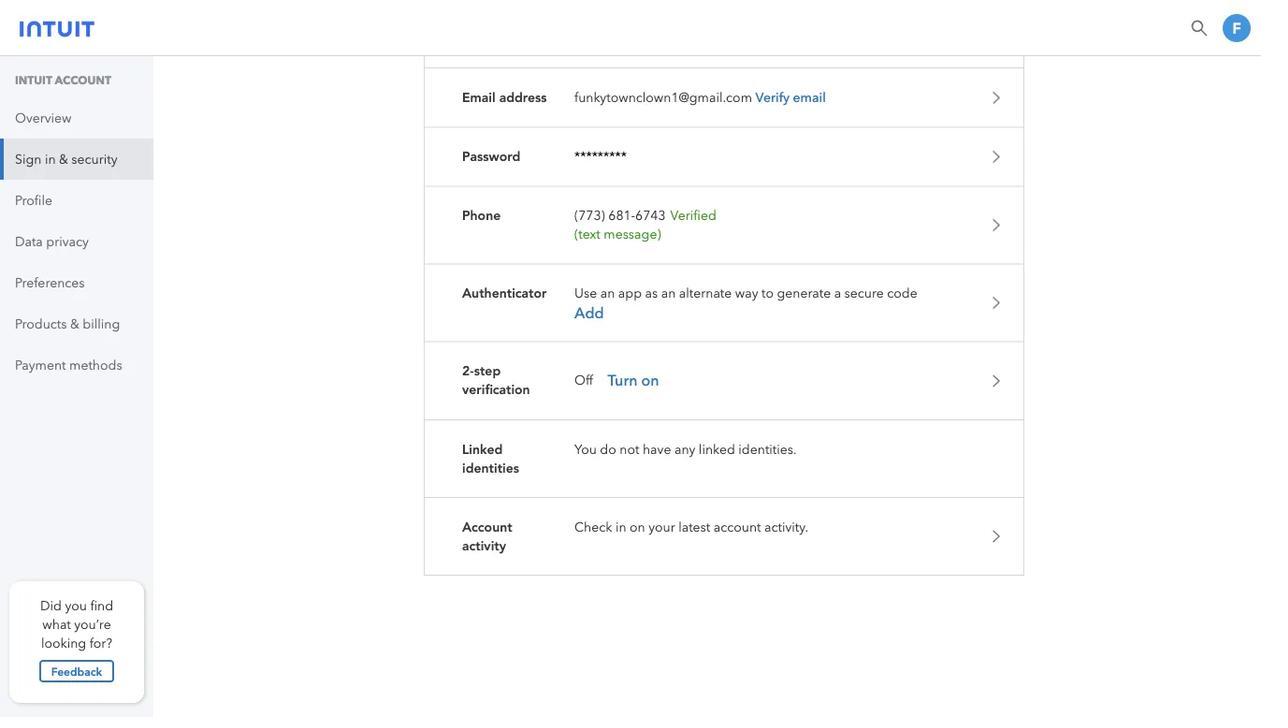 Task type: locate. For each thing, give the bounding box(es) containing it.
f
[[1233, 19, 1242, 37]]

privacy
[[46, 234, 89, 249]]

find
[[90, 598, 113, 613]]

sign
[[15, 151, 42, 167]]

& left billing
[[70, 316, 79, 331]]

intuit
[[15, 73, 52, 87]]

step
[[474, 363, 501, 380]]

0 horizontal spatial an
[[601, 286, 615, 301]]

activity
[[462, 537, 506, 554]]

identities.
[[739, 441, 797, 457]]

way
[[736, 286, 759, 301]]

help image
[[1191, 19, 1210, 37]]

feedback button
[[39, 660, 114, 682]]

681-
[[609, 208, 636, 223]]

do
[[600, 441, 617, 457]]

an right 'use'
[[601, 286, 615, 301]]

linked
[[462, 440, 503, 458]]

products & billing link
[[0, 303, 154, 345]]

on
[[642, 372, 660, 390], [630, 519, 646, 534]]

overview
[[15, 110, 72, 125]]

in
[[45, 151, 56, 167], [616, 519, 627, 534]]

0 horizontal spatial &
[[59, 151, 68, 167]]

0 vertical spatial in
[[45, 151, 56, 167]]

your
[[649, 519, 676, 534]]

0 vertical spatial &
[[59, 151, 68, 167]]

(text
[[575, 227, 601, 242]]

preferences
[[15, 275, 85, 290]]

account
[[55, 73, 111, 87]]

1 an from the left
[[601, 286, 615, 301]]

0 horizontal spatial in
[[45, 151, 56, 167]]

data privacy link
[[0, 221, 154, 262]]

turn on
[[608, 372, 660, 390]]

in right sign
[[45, 151, 56, 167]]

funkytownclown1@gmail.com
[[575, 90, 753, 105]]

methods
[[69, 357, 122, 373]]

verified
[[671, 208, 717, 223]]

1 vertical spatial in
[[616, 519, 627, 534]]

email address
[[462, 89, 547, 106]]

intuit account
[[15, 73, 111, 87]]

1 horizontal spatial in
[[616, 519, 627, 534]]

profile link
[[0, 180, 154, 221]]

secure
[[845, 286, 884, 301]]

you
[[65, 598, 87, 613]]

intuit account element
[[0, 56, 154, 386]]

email
[[793, 90, 826, 105]]

in right "check"
[[616, 519, 627, 534]]

an right as
[[662, 286, 676, 301]]

sign in & security
[[15, 151, 118, 167]]

1 vertical spatial &
[[70, 316, 79, 331]]

on right turn
[[642, 372, 660, 390]]

sign in & security link
[[0, 139, 154, 180]]

you do not have any linked identities.
[[575, 441, 797, 457]]

use
[[575, 286, 597, 301]]

preferences link
[[0, 262, 154, 303]]

1 horizontal spatial an
[[662, 286, 676, 301]]

on left your
[[630, 519, 646, 534]]

have
[[643, 441, 672, 457]]

verify
[[756, 90, 790, 105]]

an
[[601, 286, 615, 301], [662, 286, 676, 301]]

&
[[59, 151, 68, 167], [70, 316, 79, 331]]

code
[[888, 286, 918, 301]]

& left security
[[59, 151, 68, 167]]



Task type: vqa. For each thing, say whether or not it's contained in the screenshot.
an
yes



Task type: describe. For each thing, give the bounding box(es) containing it.
funkytownclown1@gmail.com verify email
[[575, 90, 826, 105]]

you're
[[74, 616, 111, 632]]

*********
[[575, 149, 627, 164]]

add name field element
[[575, 441, 797, 457]]

use an app as an alternate way to generate a secure code add
[[575, 286, 918, 322]]

not
[[620, 441, 640, 457]]

address
[[500, 89, 547, 106]]

check
[[575, 519, 613, 534]]

you
[[575, 441, 597, 457]]

did you find what you're looking for?
[[40, 598, 113, 651]]

data privacy
[[15, 234, 89, 249]]

payment methods
[[15, 357, 122, 373]]

2 an from the left
[[662, 286, 676, 301]]

6743
[[636, 208, 666, 223]]

billing
[[83, 316, 120, 331]]

linked identities
[[462, 440, 520, 477]]

phone
[[462, 207, 501, 225]]

account
[[714, 519, 762, 534]]

1 vertical spatial on
[[630, 519, 646, 534]]

check in on your latest account activity.
[[575, 519, 809, 534]]

turn
[[608, 372, 638, 390]]

0 vertical spatial on
[[642, 372, 660, 390]]

a
[[835, 286, 842, 301]]

payment
[[15, 357, 66, 373]]

profile
[[15, 192, 52, 208]]

security
[[71, 151, 118, 167]]

products & billing
[[15, 316, 120, 331]]

payment methods link
[[0, 345, 154, 386]]

intuit logo image
[[20, 15, 95, 37]]

any
[[675, 441, 696, 457]]

alternate
[[679, 286, 732, 301]]

what
[[42, 616, 71, 632]]

in for sign
[[45, 151, 56, 167]]

sign in info element
[[424, 0, 1025, 576]]

as
[[646, 286, 658, 301]]

linked
[[699, 441, 736, 457]]

app
[[619, 286, 642, 301]]

in for check
[[616, 519, 627, 534]]

feedback
[[51, 664, 102, 679]]

account activity
[[462, 518, 513, 554]]

to
[[762, 286, 774, 301]]

(773) 681-6743 verified (text message)
[[575, 208, 717, 242]]

message)
[[604, 227, 662, 242]]

add
[[575, 304, 604, 322]]

identities
[[462, 459, 520, 477]]

did
[[40, 598, 62, 613]]

email
[[462, 89, 496, 106]]

1 horizontal spatial &
[[70, 316, 79, 331]]

2-
[[462, 363, 474, 380]]

(773)
[[575, 208, 605, 223]]

latest
[[679, 519, 711, 534]]

products
[[15, 316, 67, 331]]

verification
[[462, 381, 530, 399]]

2-step verification
[[462, 363, 530, 399]]

account
[[462, 518, 513, 536]]

data
[[15, 234, 43, 249]]

off
[[575, 373, 593, 388]]

password
[[462, 148, 521, 166]]

authenticator
[[462, 285, 547, 303]]

generate
[[777, 286, 831, 301]]

for?
[[90, 635, 112, 651]]

looking
[[41, 635, 86, 651]]

overview link
[[0, 97, 154, 139]]

activity.
[[765, 519, 809, 534]]



